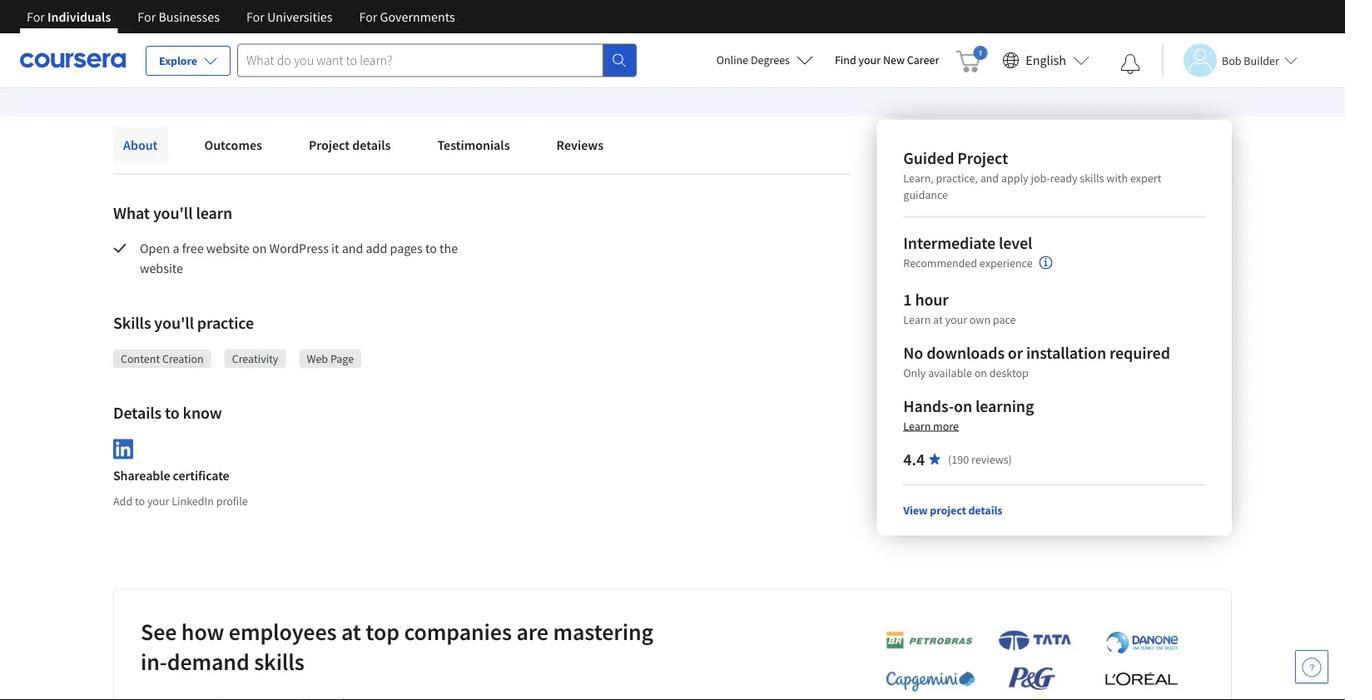 Task type: vqa. For each thing, say whether or not it's contained in the screenshot.
—
no



Task type: locate. For each thing, give the bounding box(es) containing it.
expert
[[1131, 170, 1162, 185]]

1 horizontal spatial to
[[165, 403, 180, 423]]

skills down employees
[[254, 647, 305, 676]]

more down hands-
[[933, 419, 959, 434]]

your down shareable certificate
[[147, 494, 169, 509]]

for individuals
[[27, 8, 111, 25]]

4 for from the left
[[359, 8, 378, 25]]

0 vertical spatial you'll
[[153, 203, 193, 224]]

with inside guided project learn, practice, and apply job-ready skills with expert guidance
[[1107, 170, 1128, 185]]

or
[[1008, 342, 1023, 363]]

required
[[1110, 342, 1171, 363]]

skills inside guided project learn, practice, and apply job-ready skills with expert guidance
[[1080, 170, 1105, 185]]

for left universities
[[246, 8, 265, 25]]

bob
[[1222, 53, 1242, 68]]

1 horizontal spatial website
[[206, 240, 250, 256]]

you'll up a
[[153, 203, 193, 224]]

online degrees button
[[703, 42, 827, 78]]

shopping cart: 1 item image
[[956, 46, 988, 72]]

for
[[27, 8, 45, 25], [138, 8, 156, 25], [246, 8, 265, 25], [359, 8, 378, 25]]

1 vertical spatial you'll
[[154, 313, 194, 333]]

to for your
[[135, 494, 145, 509]]

0 vertical spatial at
[[933, 312, 943, 327]]

you'll for what
[[153, 203, 193, 224]]

1 vertical spatial skills
[[254, 647, 305, 676]]

1 vertical spatial more
[[933, 419, 959, 434]]

1 horizontal spatial at
[[933, 312, 943, 327]]

for governments
[[359, 8, 455, 25]]

builder
[[1244, 53, 1280, 68]]

for left businesses
[[138, 8, 156, 25]]

0 vertical spatial and
[[981, 170, 999, 185]]

you'll up creation on the bottom left of page
[[154, 313, 194, 333]]

1 hour learn at your own pace
[[904, 289, 1016, 327]]

1 horizontal spatial more
[[933, 419, 959, 434]]

are
[[517, 617, 549, 646]]

1 vertical spatial learn
[[904, 312, 931, 327]]

for left individuals
[[27, 8, 45, 25]]

view project details
[[904, 503, 1003, 518]]

0 vertical spatial skills
[[1080, 170, 1105, 185]]

open a free website on wordpress it and add pages to the website
[[140, 240, 461, 276]]

learning
[[976, 396, 1034, 417]]

0 vertical spatial your
[[859, 52, 881, 67]]

learn right •
[[312, 58, 343, 75]]

0 horizontal spatial learn more link
[[312, 57, 375, 77]]

website right free
[[206, 240, 250, 256]]

2 horizontal spatial your
[[945, 312, 968, 327]]

more right •
[[346, 58, 375, 75]]

hour
[[915, 289, 949, 310]]

apply
[[1002, 170, 1029, 185]]

1 horizontal spatial learn more link
[[904, 419, 959, 434]]

learn inside hands-on learning learn more
[[904, 419, 931, 434]]

shareable certificate
[[113, 468, 230, 484]]

and left apply
[[981, 170, 999, 185]]

the
[[440, 240, 458, 256]]

about
[[123, 137, 158, 153]]

to for know
[[165, 403, 180, 423]]

your right find
[[859, 52, 881, 67]]

own
[[970, 312, 991, 327]]

testimonials
[[437, 137, 510, 153]]

learn inside 1 hour learn at your own pace
[[904, 312, 931, 327]]

1 horizontal spatial with
[[1107, 170, 1128, 185]]

reviews)
[[972, 452, 1012, 467]]

find
[[835, 52, 857, 67]]

english button
[[996, 33, 1097, 87]]

1 horizontal spatial your
[[859, 52, 881, 67]]

bob builder
[[1222, 53, 1280, 68]]

for left governments
[[359, 8, 378, 25]]

and
[[981, 170, 999, 185], [342, 240, 363, 256]]

None search field
[[237, 44, 637, 77]]

your left own
[[945, 312, 968, 327]]

view project details link
[[904, 503, 1003, 518]]

2 vertical spatial to
[[135, 494, 145, 509]]

0 horizontal spatial to
[[135, 494, 145, 509]]

1 vertical spatial your
[[945, 312, 968, 327]]

1 vertical spatial to
[[165, 403, 180, 423]]

1 vertical spatial on
[[975, 365, 987, 380]]

2 for from the left
[[138, 8, 156, 25]]

0 vertical spatial details
[[352, 137, 391, 153]]

1 horizontal spatial and
[[981, 170, 999, 185]]

what
[[113, 203, 150, 224]]

1 horizontal spatial details
[[969, 503, 1003, 518]]

project inside guided project learn, practice, and apply job-ready skills with expert guidance
[[958, 148, 1008, 168]]

on
[[252, 240, 267, 256], [975, 365, 987, 380], [954, 396, 973, 417]]

learn more link for learn
[[312, 57, 375, 77]]

1 for from the left
[[27, 8, 45, 25]]

website down the open
[[140, 260, 183, 276]]

1 horizontal spatial project
[[958, 148, 1008, 168]]

1 horizontal spatial skills
[[1080, 170, 1105, 185]]

2 vertical spatial your
[[147, 494, 169, 509]]

to right the add at the bottom left of the page
[[135, 494, 145, 509]]

show notifications image
[[1121, 54, 1141, 74]]

mastering
[[553, 617, 654, 646]]

free
[[182, 240, 204, 256]]

skills inside see how employees at top companies are mastering in-demand skills
[[254, 647, 305, 676]]

2 vertical spatial on
[[954, 396, 973, 417]]

on down available
[[954, 396, 973, 417]]

learn down hands-
[[904, 419, 931, 434]]

1 vertical spatial learn more link
[[904, 419, 959, 434]]

more inside '• learn more'
[[346, 58, 375, 75]]

it
[[331, 240, 339, 256]]

for universities
[[246, 8, 333, 25]]

your
[[859, 52, 881, 67], [945, 312, 968, 327], [147, 494, 169, 509]]

to
[[425, 240, 437, 256], [165, 403, 180, 423], [135, 494, 145, 509]]

pages
[[390, 240, 423, 256]]

2 vertical spatial learn
[[904, 419, 931, 434]]

see
[[141, 617, 177, 646]]

1
[[904, 289, 912, 310]]

learn more link for on
[[904, 419, 959, 434]]

to left the
[[425, 240, 437, 256]]

2 horizontal spatial to
[[425, 240, 437, 256]]

content creation
[[121, 351, 204, 366]]

recommended experience
[[904, 256, 1033, 271]]

guided project learn, practice, and apply job-ready skills with expert guidance
[[904, 148, 1162, 202]]

project down '• learn more'
[[309, 137, 350, 153]]

1 vertical spatial details
[[969, 503, 1003, 518]]

1 vertical spatial and
[[342, 240, 363, 256]]

on down the downloads at right
[[975, 365, 987, 380]]

on left 'wordpress'
[[252, 240, 267, 256]]

project up practice,
[[958, 148, 1008, 168]]

at left top
[[341, 617, 361, 646]]

1 vertical spatial at
[[341, 617, 361, 646]]

at inside 1 hour learn at your own pace
[[933, 312, 943, 327]]

for businesses
[[138, 8, 220, 25]]

with right included at the left of page
[[165, 58, 189, 75]]

0 vertical spatial with
[[165, 58, 189, 75]]

learn more link down hands-
[[904, 419, 959, 434]]

learn more link right •
[[312, 57, 375, 77]]

practice,
[[936, 170, 978, 185]]

(190
[[948, 452, 969, 467]]

more inside hands-on learning learn more
[[933, 419, 959, 434]]

0 vertical spatial learn more link
[[312, 57, 375, 77]]

learn down 1
[[904, 312, 931, 327]]

skills right ready
[[1080, 170, 1105, 185]]

project
[[930, 503, 967, 518]]

ready
[[1051, 170, 1078, 185]]

0 vertical spatial on
[[252, 240, 267, 256]]

0 horizontal spatial website
[[140, 260, 183, 276]]

with
[[165, 58, 189, 75], [1107, 170, 1128, 185]]

0 vertical spatial to
[[425, 240, 437, 256]]

0 horizontal spatial skills
[[254, 647, 305, 676]]

you'll
[[153, 203, 193, 224], [154, 313, 194, 333]]

learn
[[312, 58, 343, 75], [904, 312, 931, 327], [904, 419, 931, 434]]

and right it
[[342, 240, 363, 256]]

0 horizontal spatial and
[[342, 240, 363, 256]]

at down the hour at the right top
[[933, 312, 943, 327]]

reviews link
[[547, 127, 614, 163]]

know
[[183, 403, 222, 423]]

guidance
[[904, 187, 948, 202]]

0 vertical spatial learn
[[312, 58, 343, 75]]

at inside see how employees at top companies are mastering in-demand skills
[[341, 617, 361, 646]]

with left "expert"
[[1107, 170, 1128, 185]]

1 horizontal spatial on
[[954, 396, 973, 417]]

coursera plus image
[[192, 62, 294, 72]]

for for businesses
[[138, 8, 156, 25]]

4.4
[[904, 449, 925, 470]]

project
[[309, 137, 350, 153], [958, 148, 1008, 168]]

to left know
[[165, 403, 180, 423]]

information about difficulty level pre-requisites. image
[[1040, 256, 1053, 270]]

web
[[307, 351, 328, 366]]

3 for from the left
[[246, 8, 265, 25]]

0 horizontal spatial at
[[341, 617, 361, 646]]

0 horizontal spatial more
[[346, 58, 375, 75]]

outcomes
[[204, 137, 262, 153]]

2 horizontal spatial on
[[975, 365, 987, 380]]

0 vertical spatial more
[[346, 58, 375, 75]]

What do you want to learn? text field
[[237, 44, 604, 77]]

1 vertical spatial with
[[1107, 170, 1128, 185]]

recommended
[[904, 256, 978, 271]]

testimonials link
[[428, 127, 520, 163]]

governments
[[380, 8, 455, 25]]

on inside open a free website on wordpress it and add pages to the website
[[252, 240, 267, 256]]

add
[[366, 240, 387, 256]]

demand
[[167, 647, 250, 676]]

0 horizontal spatial on
[[252, 240, 267, 256]]



Task type: describe. For each thing, give the bounding box(es) containing it.
add
[[113, 494, 133, 509]]

your inside 1 hour learn at your own pace
[[945, 312, 968, 327]]

individuals
[[48, 8, 111, 25]]

downloads
[[927, 342, 1005, 363]]

details
[[113, 403, 162, 423]]

job-
[[1031, 170, 1051, 185]]

companies
[[404, 617, 512, 646]]

installation
[[1027, 342, 1107, 363]]

wordpress
[[269, 240, 329, 256]]

details to know
[[113, 403, 222, 423]]

for for universities
[[246, 8, 265, 25]]

universities
[[267, 8, 333, 25]]

outcomes link
[[194, 127, 272, 163]]

included with
[[113, 58, 192, 75]]

•
[[300, 57, 305, 75]]

hands-on learning learn more
[[904, 396, 1034, 434]]

for for governments
[[359, 8, 378, 25]]

you'll for skills
[[154, 313, 194, 333]]

employees
[[229, 617, 337, 646]]

bob builder button
[[1162, 44, 1298, 77]]

online degrees
[[717, 52, 790, 67]]

shareable
[[113, 468, 170, 484]]

explore button
[[146, 46, 231, 76]]

• learn more
[[300, 57, 375, 75]]

guided
[[904, 148, 955, 168]]

desktop
[[990, 365, 1029, 380]]

coursera enterprise logos image
[[861, 629, 1194, 700]]

find your new career
[[835, 52, 940, 67]]

at for your
[[933, 312, 943, 327]]

available
[[929, 365, 972, 380]]

about link
[[113, 127, 168, 163]]

practice
[[197, 313, 254, 333]]

open
[[140, 240, 170, 256]]

explore
[[159, 53, 197, 68]]

find your new career link
[[827, 50, 948, 71]]

and inside guided project learn, practice, and apply job-ready skills with expert guidance
[[981, 170, 999, 185]]

learn
[[196, 203, 232, 224]]

0 horizontal spatial with
[[165, 58, 189, 75]]

help center image
[[1302, 657, 1322, 677]]

on inside hands-on learning learn more
[[954, 396, 973, 417]]

add to your linkedin profile
[[113, 494, 248, 509]]

project details
[[309, 137, 391, 153]]

content
[[121, 351, 160, 366]]

degrees
[[751, 52, 790, 67]]

1 vertical spatial website
[[140, 260, 183, 276]]

career
[[907, 52, 940, 67]]

and inside open a free website on wordpress it and add pages to the website
[[342, 240, 363, 256]]

web page
[[307, 351, 354, 366]]

to inside open a free website on wordpress it and add pages to the website
[[425, 240, 437, 256]]

new
[[883, 52, 905, 67]]

top
[[366, 617, 400, 646]]

experience
[[980, 256, 1033, 271]]

how
[[181, 617, 224, 646]]

learn,
[[904, 170, 934, 185]]

0 horizontal spatial your
[[147, 494, 169, 509]]

0 vertical spatial website
[[206, 240, 250, 256]]

creation
[[162, 351, 204, 366]]

your inside "link"
[[859, 52, 881, 67]]

banner navigation
[[13, 0, 468, 33]]

coursera image
[[20, 47, 126, 73]]

on inside no downloads or installation required only available on desktop
[[975, 365, 987, 380]]

intermediate
[[904, 232, 996, 253]]

for for individuals
[[27, 8, 45, 25]]

online
[[717, 52, 749, 67]]

intermediate level
[[904, 232, 1033, 253]]

no
[[904, 342, 924, 363]]

creativity
[[232, 351, 278, 366]]

learn inside '• learn more'
[[312, 58, 343, 75]]

included
[[113, 58, 162, 75]]

project details link
[[299, 127, 401, 163]]

what you'll learn
[[113, 203, 232, 224]]

0 horizontal spatial details
[[352, 137, 391, 153]]

only
[[904, 365, 926, 380]]

skills
[[113, 313, 151, 333]]

english
[[1026, 52, 1067, 69]]

0 horizontal spatial project
[[309, 137, 350, 153]]

(190 reviews)
[[948, 452, 1012, 467]]

pace
[[993, 312, 1016, 327]]

skills you'll practice
[[113, 313, 254, 333]]

at for top
[[341, 617, 361, 646]]

linkedin
[[172, 494, 214, 509]]

reviews
[[557, 137, 604, 153]]

businesses
[[159, 8, 220, 25]]

certificate
[[173, 468, 230, 484]]

in-
[[141, 647, 167, 676]]

view
[[904, 503, 928, 518]]



